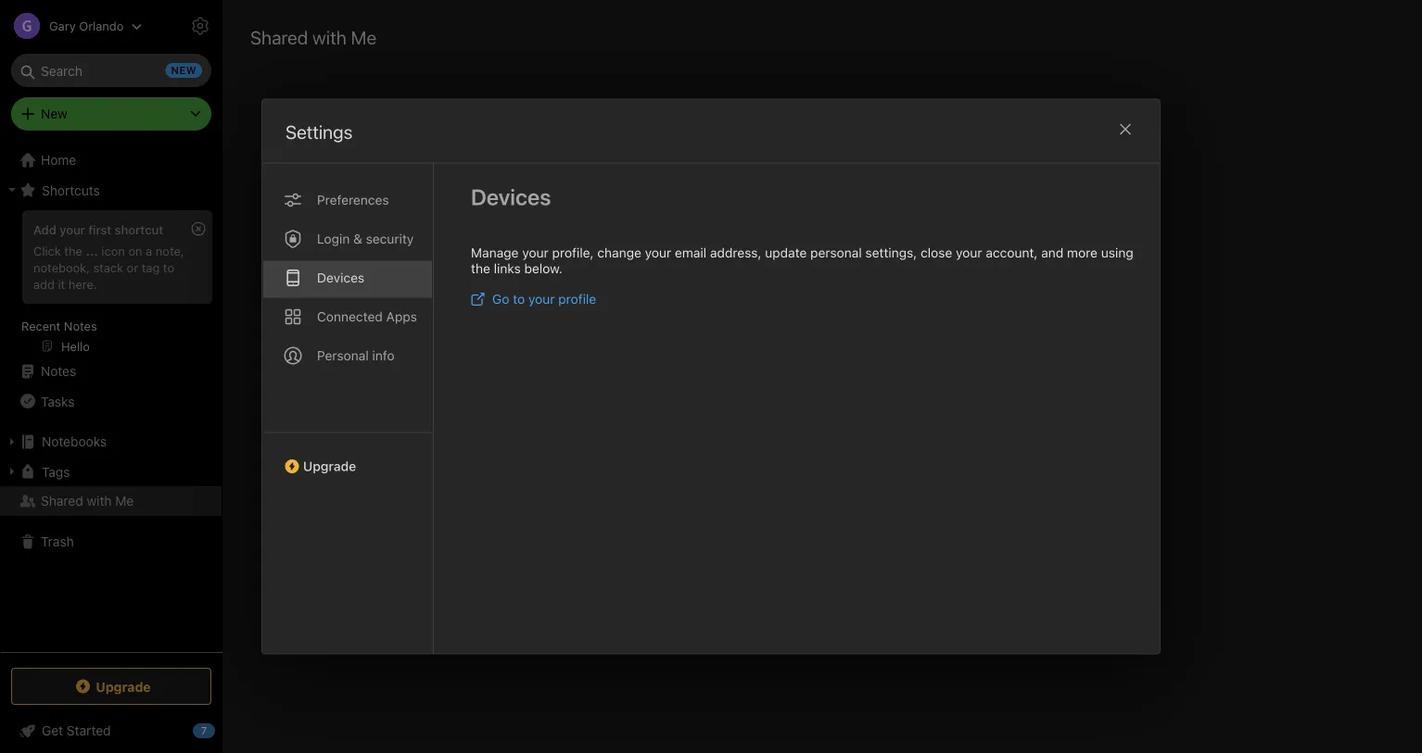 Task type: describe. For each thing, give the bounding box(es) containing it.
new button
[[11, 97, 211, 131]]

security
[[366, 231, 414, 247]]

me inside tree
[[115, 494, 134, 509]]

icon
[[101, 244, 125, 258]]

0 vertical spatial shared
[[250, 26, 308, 48]]

a
[[146, 244, 152, 258]]

tasks button
[[0, 387, 222, 416]]

devices inside tab list
[[317, 270, 365, 286]]

your up the below. at the top of page
[[522, 245, 549, 261]]

change
[[597, 245, 642, 261]]

login
[[317, 231, 350, 247]]

settings,
[[866, 245, 917, 261]]

recent
[[21, 319, 61, 333]]

trash
[[41, 535, 74, 550]]

Search text field
[[24, 54, 198, 87]]

click the ...
[[33, 244, 98, 258]]

settings
[[286, 121, 353, 143]]

shortcut
[[115, 223, 163, 236]]

here.
[[68, 277, 97, 291]]

on
[[128, 244, 142, 258]]

upgrade button inside tab list
[[262, 433, 433, 482]]

more
[[1067, 245, 1098, 261]]

connected
[[317, 309, 383, 325]]

manage your profile, change your email address, update personal settings, close your account, and more using the links below.
[[471, 245, 1134, 276]]

to inside "icon on a note, notebook, stack or tag to add it here."
[[163, 260, 174, 274]]

add your first shortcut
[[33, 223, 163, 236]]

shared with me link
[[0, 487, 222, 516]]

your right "close"
[[956, 245, 982, 261]]

1 vertical spatial upgrade
[[96, 679, 151, 695]]

personal
[[811, 245, 862, 261]]

tab list containing preferences
[[262, 164, 434, 654]]

expand notebooks image
[[5, 435, 19, 450]]

shortcuts
[[42, 182, 100, 198]]

the inside group
[[64, 244, 82, 258]]

trash link
[[0, 528, 222, 557]]

email
[[675, 245, 707, 261]]

home
[[41, 153, 76, 168]]

new
[[41, 106, 67, 121]]

preferences
[[317, 192, 389, 208]]

home link
[[0, 146, 223, 175]]

tasks
[[41, 394, 75, 409]]

add
[[33, 223, 56, 236]]

tag
[[142, 260, 160, 274]]

personal info
[[317, 348, 395, 363]]

go to your profile button
[[471, 292, 596, 307]]

apps
[[386, 309, 417, 325]]

0 vertical spatial shared with me
[[250, 26, 377, 48]]

shortcuts button
[[0, 175, 222, 205]]

...
[[86, 244, 98, 258]]

and
[[1041, 245, 1064, 261]]

address,
[[710, 245, 762, 261]]

tree containing home
[[0, 146, 223, 652]]

go
[[492, 292, 509, 307]]

profile,
[[552, 245, 594, 261]]

below.
[[524, 261, 563, 276]]

it
[[58, 277, 65, 291]]



Task type: locate. For each thing, give the bounding box(es) containing it.
0 horizontal spatial the
[[64, 244, 82, 258]]

add
[[33, 277, 55, 291]]

with inside shared with me element
[[313, 26, 347, 48]]

notes right 'recent'
[[64, 319, 97, 333]]

0 horizontal spatial upgrade button
[[11, 669, 211, 706]]

0 horizontal spatial to
[[163, 260, 174, 274]]

profile
[[558, 292, 596, 307]]

notes up 'tasks'
[[41, 364, 76, 379]]

account,
[[986, 245, 1038, 261]]

the left ...
[[64, 244, 82, 258]]

with
[[313, 26, 347, 48], [87, 494, 112, 509]]

shared with me
[[250, 26, 377, 48], [41, 494, 134, 509]]

0 horizontal spatial me
[[115, 494, 134, 509]]

1 horizontal spatial with
[[313, 26, 347, 48]]

go to your profile
[[492, 292, 596, 307]]

tags button
[[0, 457, 222, 487]]

stack
[[93, 260, 123, 274]]

0 vertical spatial devices
[[471, 184, 551, 210]]

notebooks
[[42, 434, 107, 450]]

upgrade
[[303, 459, 356, 474], [96, 679, 151, 695]]

&
[[353, 231, 362, 247]]

close
[[921, 245, 953, 261]]

or
[[127, 260, 138, 274]]

0 vertical spatial to
[[163, 260, 174, 274]]

1 horizontal spatial me
[[351, 26, 377, 48]]

tab list
[[262, 164, 434, 654]]

1 vertical spatial upgrade button
[[11, 669, 211, 706]]

your inside group
[[60, 223, 85, 236]]

1 vertical spatial shared with me
[[41, 494, 134, 509]]

settings image
[[189, 15, 211, 37]]

expand tags image
[[5, 465, 19, 479]]

0 horizontal spatial shared with me
[[41, 494, 134, 509]]

your down the below. at the top of page
[[528, 292, 555, 307]]

your up click the ...
[[60, 223, 85, 236]]

links
[[494, 261, 521, 276]]

connected apps
[[317, 309, 417, 325]]

shared with me inside tree
[[41, 494, 134, 509]]

the
[[64, 244, 82, 258], [471, 261, 490, 276]]

0 horizontal spatial shared
[[41, 494, 83, 509]]

1 vertical spatial devices
[[317, 270, 365, 286]]

notes
[[64, 319, 97, 333], [41, 364, 76, 379]]

to down note,
[[163, 260, 174, 274]]

tags
[[42, 464, 70, 480]]

to right 'go'
[[513, 292, 525, 307]]

tree
[[0, 146, 223, 652]]

1 horizontal spatial upgrade
[[303, 459, 356, 474]]

shared with me element
[[223, 0, 1422, 754]]

1 vertical spatial me
[[115, 494, 134, 509]]

1 horizontal spatial shared with me
[[250, 26, 377, 48]]

shared down "tags"
[[41, 494, 83, 509]]

using
[[1101, 245, 1134, 261]]

group
[[0, 205, 222, 364]]

notebook,
[[33, 260, 90, 274]]

your
[[60, 223, 85, 236], [522, 245, 549, 261], [645, 245, 671, 261], [956, 245, 982, 261], [528, 292, 555, 307]]

0 horizontal spatial with
[[87, 494, 112, 509]]

to
[[163, 260, 174, 274], [513, 292, 525, 307]]

devices up manage
[[471, 184, 551, 210]]

shared
[[250, 26, 308, 48], [41, 494, 83, 509]]

1 horizontal spatial the
[[471, 261, 490, 276]]

1 vertical spatial the
[[471, 261, 490, 276]]

note,
[[156, 244, 184, 258]]

1 vertical spatial shared
[[41, 494, 83, 509]]

the down manage
[[471, 261, 490, 276]]

0 horizontal spatial devices
[[317, 270, 365, 286]]

upgrade button
[[262, 433, 433, 482], [11, 669, 211, 706]]

1 vertical spatial notes
[[41, 364, 76, 379]]

manage
[[471, 245, 519, 261]]

the inside manage your profile, change your email address, update personal settings, close your account, and more using the links below.
[[471, 261, 490, 276]]

0 vertical spatial me
[[351, 26, 377, 48]]

0 vertical spatial notes
[[64, 319, 97, 333]]

1 horizontal spatial devices
[[471, 184, 551, 210]]

group containing add your first shortcut
[[0, 205, 222, 364]]

devices down login
[[317, 270, 365, 286]]

icon on a note, notebook, stack or tag to add it here.
[[33, 244, 184, 291]]

0 vertical spatial upgrade
[[303, 459, 356, 474]]

close image
[[1115, 118, 1137, 140]]

shared right settings icon
[[250, 26, 308, 48]]

your left email at the left top of page
[[645, 245, 671, 261]]

me
[[351, 26, 377, 48], [115, 494, 134, 509]]

recent notes
[[21, 319, 97, 333]]

devices
[[471, 184, 551, 210], [317, 270, 365, 286]]

notebooks link
[[0, 427, 222, 457]]

1 horizontal spatial to
[[513, 292, 525, 307]]

1 vertical spatial to
[[513, 292, 525, 307]]

with inside the shared with me link
[[87, 494, 112, 509]]

click
[[33, 244, 61, 258]]

first
[[88, 223, 111, 236]]

0 vertical spatial upgrade button
[[262, 433, 433, 482]]

1 vertical spatial with
[[87, 494, 112, 509]]

personal
[[317, 348, 369, 363]]

0 horizontal spatial upgrade
[[96, 679, 151, 695]]

None search field
[[24, 54, 198, 87]]

0 vertical spatial with
[[313, 26, 347, 48]]

notes link
[[0, 357, 222, 387]]

group inside tree
[[0, 205, 222, 364]]

1 horizontal spatial upgrade button
[[262, 433, 433, 482]]

shared inside tree
[[41, 494, 83, 509]]

update
[[765, 245, 807, 261]]

0 vertical spatial the
[[64, 244, 82, 258]]

login & security
[[317, 231, 414, 247]]

info
[[372, 348, 395, 363]]

1 horizontal spatial shared
[[250, 26, 308, 48]]



Task type: vqa. For each thing, say whether or not it's contained in the screenshot.
search box
yes



